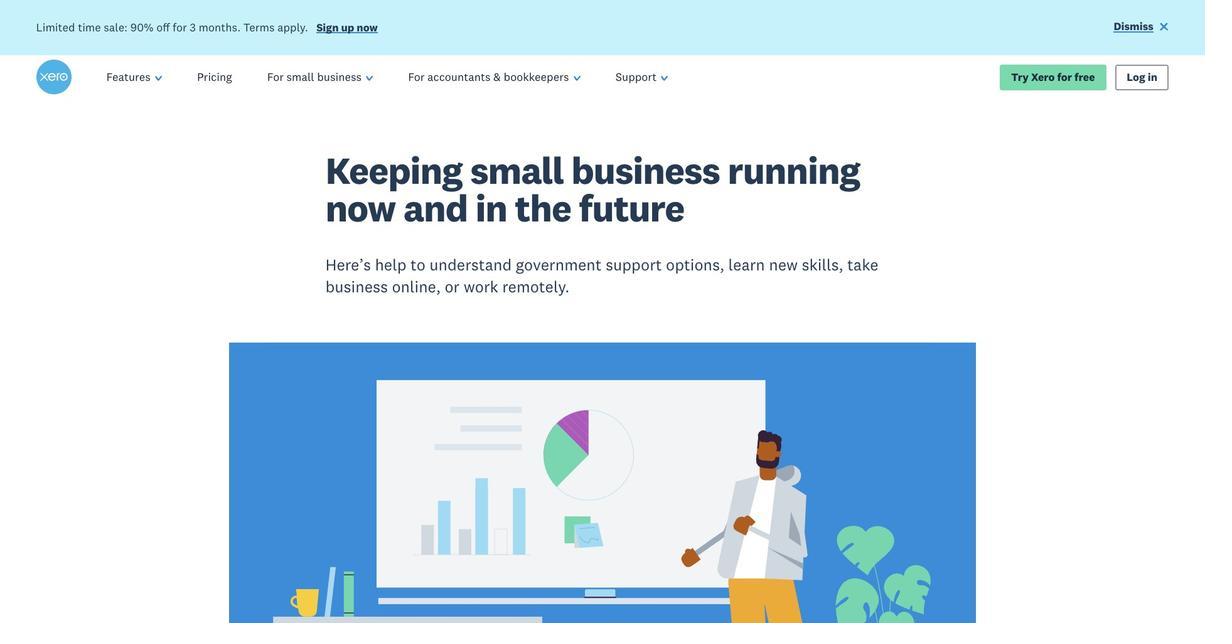 Task type: vqa. For each thing, say whether or not it's contained in the screenshot.
help
yes



Task type: describe. For each thing, give the bounding box(es) containing it.
pricing link
[[180, 55, 250, 99]]

apply.
[[278, 20, 308, 34]]

for for for accountants & bookkeepers
[[408, 70, 425, 84]]

for accountants & bookkeepers button
[[391, 55, 598, 99]]

government
[[516, 255, 602, 275]]

keeping
[[326, 147, 463, 194]]

for small business button
[[250, 55, 391, 99]]

the
[[515, 185, 571, 232]]

90%
[[130, 20, 154, 34]]

help
[[375, 255, 407, 275]]

xero homepage image
[[36, 60, 71, 95]]

terms
[[244, 20, 275, 34]]

remotely.
[[503, 277, 570, 297]]

learn
[[729, 255, 765, 275]]

1 horizontal spatial for
[[1058, 70, 1073, 84]]

for for for small business
[[267, 70, 284, 84]]

for accountants & bookkeepers
[[408, 70, 569, 84]]

for small business
[[267, 70, 362, 84]]

3
[[190, 20, 196, 34]]

support
[[616, 70, 657, 84]]

online,
[[392, 277, 441, 297]]

here's help to understand government support options, learn new skills, take business online, or work remotely.
[[326, 255, 879, 297]]

future
[[579, 185, 685, 232]]

sale:
[[104, 20, 128, 34]]

0 vertical spatial now
[[357, 21, 378, 34]]

support
[[606, 255, 662, 275]]

limited
[[36, 20, 75, 34]]

try xero for free
[[1012, 70, 1096, 84]]

log in
[[1127, 70, 1158, 84]]

bookkeepers
[[504, 70, 569, 84]]

features
[[107, 70, 151, 84]]

to
[[411, 255, 426, 275]]

here's
[[326, 255, 371, 275]]

understand
[[430, 255, 512, 275]]

dismiss
[[1114, 19, 1154, 33]]



Task type: locate. For each thing, give the bounding box(es) containing it.
&
[[494, 70, 501, 84]]

in
[[1148, 70, 1158, 84], [476, 185, 507, 232]]

options,
[[666, 255, 725, 275]]

1 vertical spatial for
[[1058, 70, 1073, 84]]

sign up now
[[317, 21, 378, 34]]

in right log
[[1148, 70, 1158, 84]]

try xero for free link
[[1000, 64, 1107, 90]]

work
[[464, 277, 499, 297]]

business
[[317, 70, 362, 84], [572, 147, 720, 194], [326, 277, 388, 297]]

small for for
[[287, 70, 314, 84]]

for left accountants
[[408, 70, 425, 84]]

in left the
[[476, 185, 507, 232]]

skills,
[[802, 255, 844, 275]]

0 vertical spatial business
[[317, 70, 362, 84]]

and
[[404, 185, 468, 232]]

up
[[341, 21, 354, 34]]

now
[[357, 21, 378, 34], [326, 185, 396, 232]]

0 vertical spatial in
[[1148, 70, 1158, 84]]

small
[[287, 70, 314, 84], [470, 147, 564, 194]]

small inside "dropdown button"
[[287, 70, 314, 84]]

small for keeping
[[470, 147, 564, 194]]

for
[[267, 70, 284, 84], [408, 70, 425, 84]]

pricing
[[197, 70, 232, 84]]

limited time sale: 90% off for 3 months. terms apply.
[[36, 20, 308, 34]]

for inside for accountants & bookkeepers dropdown button
[[408, 70, 425, 84]]

log in link
[[1116, 64, 1170, 90]]

now inside keeping small business running now and in the future
[[326, 185, 396, 232]]

sign
[[317, 21, 339, 34]]

months.
[[199, 20, 241, 34]]

for inside for small business "dropdown button"
[[267, 70, 284, 84]]

new
[[769, 255, 798, 275]]

business inside for small business "dropdown button"
[[317, 70, 362, 84]]

xero
[[1032, 70, 1055, 84]]

0 horizontal spatial in
[[476, 185, 507, 232]]

time
[[78, 20, 101, 34]]

0 horizontal spatial for
[[173, 20, 187, 34]]

now up here's
[[326, 185, 396, 232]]

1 vertical spatial business
[[572, 147, 720, 194]]

1 horizontal spatial for
[[408, 70, 425, 84]]

off
[[156, 20, 170, 34]]

for left 3
[[173, 20, 187, 34]]

1 vertical spatial now
[[326, 185, 396, 232]]

1 for from the left
[[267, 70, 284, 84]]

take
[[848, 255, 879, 275]]

for left free
[[1058, 70, 1073, 84]]

try
[[1012, 70, 1029, 84]]

0 horizontal spatial small
[[287, 70, 314, 84]]

log
[[1127, 70, 1146, 84]]

business inside keeping small business running now and in the future
[[572, 147, 720, 194]]

sign up now link
[[317, 21, 378, 37]]

2 vertical spatial business
[[326, 277, 388, 297]]

1 vertical spatial in
[[476, 185, 507, 232]]

now right up
[[357, 21, 378, 34]]

business inside the here's help to understand government support options, learn new skills, take business online, or work remotely.
[[326, 277, 388, 297]]

1 vertical spatial small
[[470, 147, 564, 194]]

keeping small business running now and in the future
[[326, 147, 861, 232]]

0 vertical spatial small
[[287, 70, 314, 84]]

free
[[1075, 70, 1096, 84]]

for
[[173, 20, 187, 34], [1058, 70, 1073, 84]]

for down terms
[[267, 70, 284, 84]]

in inside keeping small business running now and in the future
[[476, 185, 507, 232]]

business for for
[[317, 70, 362, 84]]

1 horizontal spatial small
[[470, 147, 564, 194]]

business for keeping
[[572, 147, 720, 194]]

dismiss button
[[1114, 19, 1170, 36]]

0 vertical spatial for
[[173, 20, 187, 34]]

accountants
[[428, 70, 491, 84]]

running
[[728, 147, 861, 194]]

features button
[[89, 55, 180, 99]]

0 horizontal spatial for
[[267, 70, 284, 84]]

1 horizontal spatial in
[[1148, 70, 1158, 84]]

small inside keeping small business running now and in the future
[[470, 147, 564, 194]]

2 for from the left
[[408, 70, 425, 84]]

or
[[445, 277, 460, 297]]

support button
[[598, 55, 686, 99]]

a business owner works from home using digital tools to run their business. image
[[229, 343, 977, 624], [229, 343, 977, 624]]



